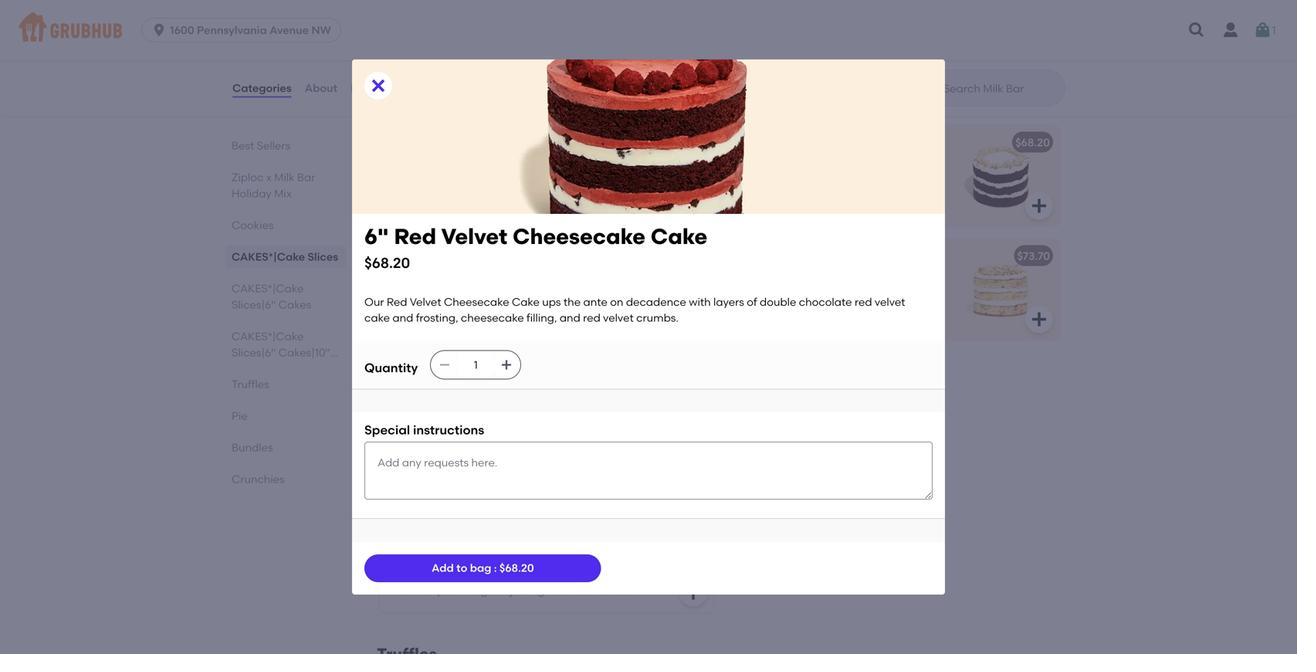 Task type: describe. For each thing, give the bounding box(es) containing it.
1 horizontal spatial of
[[747, 295, 757, 309]]

1 horizontal spatial decadence
[[626, 295, 686, 309]]

1 horizontal spatial our
[[389, 271, 409, 284]]

1 horizontal spatial layers
[[714, 295, 744, 309]]

nw
[[312, 24, 331, 37]]

$68.20 inside '6" red velvet cheesecake cake $68.20'
[[365, 254, 410, 271]]

6" for 6" chocolate b'day cake
[[735, 136, 747, 149]]

6" b'day cake image
[[598, 125, 714, 226]]

mix
[[274, 187, 292, 200]]

frosting, up input item quantity number field
[[441, 318, 483, 331]]

main navigation navigation
[[0, 0, 1297, 60]]

Search Milk Bar search field
[[942, 81, 1060, 96]]

svg image inside 1600 pennsylvania avenue nw 'button'
[[151, 22, 167, 38]]

special instructions
[[365, 423, 484, 438]]

1 horizontal spatial ups
[[542, 295, 561, 309]]

0 horizontal spatial on
[[457, 287, 471, 300]]

cake inside button
[[496, 363, 524, 376]]

6" peppermint bark cake
[[389, 363, 524, 376]]

6" peppermint bark cake image
[[598, 352, 714, 453]]

0 horizontal spatial the
[[411, 287, 428, 300]]

cookies
[[232, 219, 274, 232]]

6" for 6" red velvet cheesecake cake $68.20
[[365, 224, 389, 250]]

pennsylvania
[[197, 24, 267, 37]]

0 vertical spatial cakes*|cake slices|6" cakes
[[377, 89, 621, 109]]

1600 pennsylvania avenue nw
[[170, 24, 331, 37]]

cakes|10" for cakes*|cake slices|6" cakes|10" cakes
[[570, 484, 653, 504]]

avenue
[[270, 24, 309, 37]]

cake peppermint bark slice image
[[598, 0, 714, 57]]

velvet inside '6" red velvet cheesecake cake $68.20'
[[441, 224, 508, 250]]

categories
[[232, 81, 292, 94]]

0 horizontal spatial of
[[423, 303, 433, 316]]

0 horizontal spatial ups
[[389, 287, 408, 300]]

add to bag : $68.20
[[432, 562, 534, 575]]

frosting, up peppermint
[[416, 311, 458, 324]]

0 vertical spatial crumbs.
[[636, 311, 679, 324]]

6" gluten free b'day cake image
[[944, 239, 1060, 339]]

1 horizontal spatial double
[[760, 295, 797, 309]]

about
[[305, 81, 338, 94]]

crunchies
[[232, 473, 285, 486]]

6" chocolate b'day cake image
[[944, 125, 1060, 226]]

$73.70
[[1018, 249, 1050, 262]]

cheesecake up bark
[[486, 318, 549, 331]]

slices
[[308, 250, 338, 263]]

1 vertical spatial our
[[365, 295, 384, 309]]

birthday
[[441, 531, 486, 544]]

about button
[[304, 60, 338, 116]]

1 horizontal spatial with
[[689, 295, 711, 309]]

0 horizontal spatial double
[[436, 303, 472, 316]]

1
[[1272, 23, 1276, 37]]

6" for 6" peppermint bark cake
[[389, 363, 401, 376]]

reviews
[[351, 81, 394, 94]]

cakes*|cake slices
[[232, 250, 338, 263]]

pie
[[232, 409, 248, 422]]

cake 10" birthday
[[389, 531, 486, 544]]

1600 pennsylvania avenue nw button
[[141, 18, 347, 42]]

categories button
[[232, 60, 292, 116]]

Input item quantity number field
[[459, 351, 493, 379]]

cakes*|cake slices|6" cakes|10" cakes truffles
[[232, 330, 330, 391]]

special
[[365, 423, 410, 438]]

x
[[266, 171, 272, 184]]

cakes inside cakes*|cake slices|6" cakes|10" cakes truffles
[[232, 362, 265, 375]]

6" peppermint bark cake button
[[380, 352, 714, 453]]

reviews button
[[350, 60, 394, 116]]

$73.70 button
[[726, 239, 1060, 339]]

cheesecake up input item quantity number field
[[461, 311, 524, 324]]

cakes|10" for cakes*|cake slices|6" cakes|10" cakes truffles
[[279, 346, 330, 359]]

6" red velvet cheesecake cake
[[389, 249, 558, 262]]

ziploc
[[232, 171, 264, 184]]



Task type: locate. For each thing, give the bounding box(es) containing it.
decadence
[[473, 287, 533, 300], [626, 295, 686, 309]]

1 horizontal spatial on
[[610, 295, 624, 309]]

0 horizontal spatial ante
[[430, 287, 455, 300]]

the down 6" red velvet cheesecake cake at the left
[[411, 287, 428, 300]]

layers right 6" red velvet cheesecake cake image
[[714, 295, 744, 309]]

cake
[[389, 531, 419, 544]]

0 horizontal spatial cakes*|cake slices|6" cakes
[[232, 282, 311, 311]]

milk
[[274, 171, 295, 184]]

$68.20 button
[[380, 125, 714, 226]]

1 horizontal spatial cakes|10"
[[570, 484, 653, 504]]

cheesecake
[[461, 311, 524, 324], [486, 318, 549, 331]]

cakes*|cake slices|6" cakes
[[377, 89, 621, 109], [232, 282, 311, 311]]

cakes*|cake
[[377, 89, 490, 109], [232, 250, 305, 263], [232, 282, 304, 295], [232, 330, 304, 343], [377, 484, 490, 504]]

to
[[457, 562, 468, 575]]

layers up quantity
[[389, 303, 420, 316]]

0 horizontal spatial with
[[536, 287, 558, 300]]

cakes
[[570, 89, 621, 109], [279, 298, 311, 311], [232, 362, 265, 375], [657, 484, 708, 504]]

velvet
[[441, 224, 508, 250], [427, 249, 459, 262], [435, 271, 466, 284], [410, 295, 441, 309]]

1 vertical spatial cakes|10"
[[570, 484, 653, 504]]

slices|6" inside cakes*|cake slices|6" cakes|10" cakes truffles
[[232, 346, 276, 359]]

quantity
[[365, 360, 418, 375]]

0 vertical spatial our
[[389, 271, 409, 284]]

0 horizontal spatial our
[[365, 295, 384, 309]]

cheesecake
[[513, 224, 646, 250], [462, 249, 528, 262], [469, 271, 534, 284], [444, 295, 509, 309]]

cheesecake inside '6" red velvet cheesecake cake $68.20'
[[513, 224, 646, 250]]

double
[[760, 295, 797, 309], [436, 303, 472, 316]]

layers
[[714, 295, 744, 309], [389, 303, 420, 316]]

peppermint
[[404, 363, 466, 376]]

cakes|10"
[[279, 346, 330, 359], [570, 484, 653, 504]]

the
[[411, 287, 428, 300], [564, 295, 581, 309]]

red inside '6" red velvet cheesecake cake $68.20'
[[394, 224, 436, 250]]

on
[[457, 287, 471, 300], [610, 295, 624, 309]]

0 horizontal spatial cakes|10"
[[279, 346, 330, 359]]

1 vertical spatial crumbs.
[[466, 334, 508, 347]]

cakes inside cakes*|cake slices|6" cakes
[[279, 298, 311, 311]]

our
[[389, 271, 409, 284], [365, 295, 384, 309]]

cakes*|cake inside cakes*|cake slices|6" cakes
[[232, 282, 304, 295]]

1 horizontal spatial crumbs.
[[636, 311, 679, 324]]

cake
[[365, 311, 390, 324], [389, 318, 415, 331]]

bundles
[[232, 441, 273, 454]]

truffles
[[232, 378, 269, 391]]

svg image
[[1254, 21, 1272, 39], [369, 77, 388, 95], [1030, 310, 1049, 328], [684, 583, 703, 602]]

1 horizontal spatial the
[[564, 295, 581, 309]]

cakes|10" inside cakes*|cake slices|6" cakes|10" cakes truffles
[[279, 346, 330, 359]]

sellers
[[257, 139, 290, 152]]

add
[[432, 562, 454, 575]]

6" chocolate b'day cake
[[735, 136, 869, 149]]

0 horizontal spatial chocolate
[[475, 303, 528, 316]]

best
[[232, 139, 254, 152]]

and
[[393, 311, 413, 324], [560, 311, 581, 324], [417, 318, 438, 331], [389, 334, 410, 347]]

6" red velvet cheesecake cake $68.20
[[365, 224, 708, 271]]

filling,
[[527, 311, 557, 324], [551, 318, 582, 331]]

bark
[[468, 363, 493, 376]]

with
[[536, 287, 558, 300], [689, 295, 711, 309]]

cakes*|cake slices|6" cakes|10" cakes
[[377, 484, 708, 504]]

:
[[494, 562, 497, 575]]

ups up quantity
[[389, 287, 408, 300]]

6" red velvet cheesecake cake image
[[598, 239, 714, 339]]

holiday
[[232, 187, 272, 200]]

1 vertical spatial cakes*|cake slices|6" cakes
[[232, 282, 311, 311]]

1 horizontal spatial cakes*|cake slices|6" cakes
[[377, 89, 621, 109]]

0 horizontal spatial decadence
[[473, 287, 533, 300]]

6" for 6" red velvet cheesecake cake
[[389, 249, 401, 262]]

chocolate
[[799, 295, 852, 309], [475, 303, 528, 316]]

chocolate
[[750, 136, 806, 149]]

6" inside button
[[389, 363, 401, 376]]

6"
[[735, 136, 747, 149], [365, 224, 389, 250], [389, 249, 401, 262], [389, 363, 401, 376]]

the down '6" red velvet cheesecake cake $68.20'
[[564, 295, 581, 309]]

ante
[[430, 287, 455, 300], [583, 295, 608, 309]]

b'day
[[808, 136, 838, 149]]

of
[[747, 295, 757, 309], [423, 303, 433, 316]]

velvet
[[875, 295, 906, 309], [550, 303, 581, 316], [603, 311, 634, 324], [433, 334, 463, 347]]

best sellers
[[232, 139, 290, 152]]

1 button
[[1254, 16, 1276, 44]]

ups
[[389, 287, 408, 300], [542, 295, 561, 309]]

6" inside '6" red velvet cheesecake cake $68.20'
[[365, 224, 389, 250]]

red
[[855, 295, 872, 309], [530, 303, 548, 316], [583, 311, 601, 324], [413, 334, 430, 347]]

svg image
[[1188, 21, 1206, 39], [151, 22, 167, 38], [684, 196, 703, 215], [1030, 196, 1049, 215], [439, 359, 451, 371], [501, 359, 513, 371], [684, 423, 703, 442]]

our red velvet cheesecake cake ups the ante on decadence with layers of double chocolate red velvet cake and frosting, cheesecake filling, and red velvet crumbs.
[[389, 271, 582, 347], [365, 295, 908, 324]]

bag
[[470, 562, 491, 575]]

10"
[[422, 531, 438, 544]]

cake
[[841, 136, 869, 149], [651, 224, 708, 250], [530, 249, 558, 262], [537, 271, 564, 284], [512, 295, 540, 309], [496, 363, 524, 376]]

0 horizontal spatial crumbs.
[[466, 334, 508, 347]]

frosting,
[[416, 311, 458, 324], [441, 318, 483, 331]]

0 horizontal spatial layers
[[389, 303, 420, 316]]

slices|6"
[[494, 89, 566, 109], [232, 298, 276, 311], [232, 346, 276, 359], [494, 484, 566, 504]]

ups down '6" red velvet cheesecake cake $68.20'
[[542, 295, 561, 309]]

bar
[[297, 171, 315, 184]]

ziploc x milk bar holiday mix
[[232, 171, 315, 200]]

cake inside '6" red velvet cheesecake cake $68.20'
[[651, 224, 708, 250]]

$154.00
[[664, 530, 704, 543]]

$68.20 inside button
[[670, 136, 704, 149]]

0 vertical spatial cakes|10"
[[279, 346, 330, 359]]

instructions
[[413, 423, 484, 438]]

crumbs.
[[636, 311, 679, 324], [466, 334, 508, 347]]

svg image inside 1 button
[[1254, 21, 1272, 39]]

1 horizontal spatial chocolate
[[799, 295, 852, 309]]

cakes*|cake inside cakes*|cake slices|6" cakes|10" cakes truffles
[[232, 330, 304, 343]]

Special instructions text field
[[365, 442, 933, 500]]

red
[[394, 224, 436, 250], [404, 249, 424, 262], [412, 271, 432, 284], [387, 295, 407, 309]]

1 horizontal spatial ante
[[583, 295, 608, 309]]

$68.20
[[670, 136, 704, 149], [1016, 136, 1050, 149], [365, 254, 410, 271], [500, 562, 534, 575]]

1600
[[170, 24, 194, 37]]



Task type: vqa. For each thing, say whether or not it's contained in the screenshot.
'Barbecue'
no



